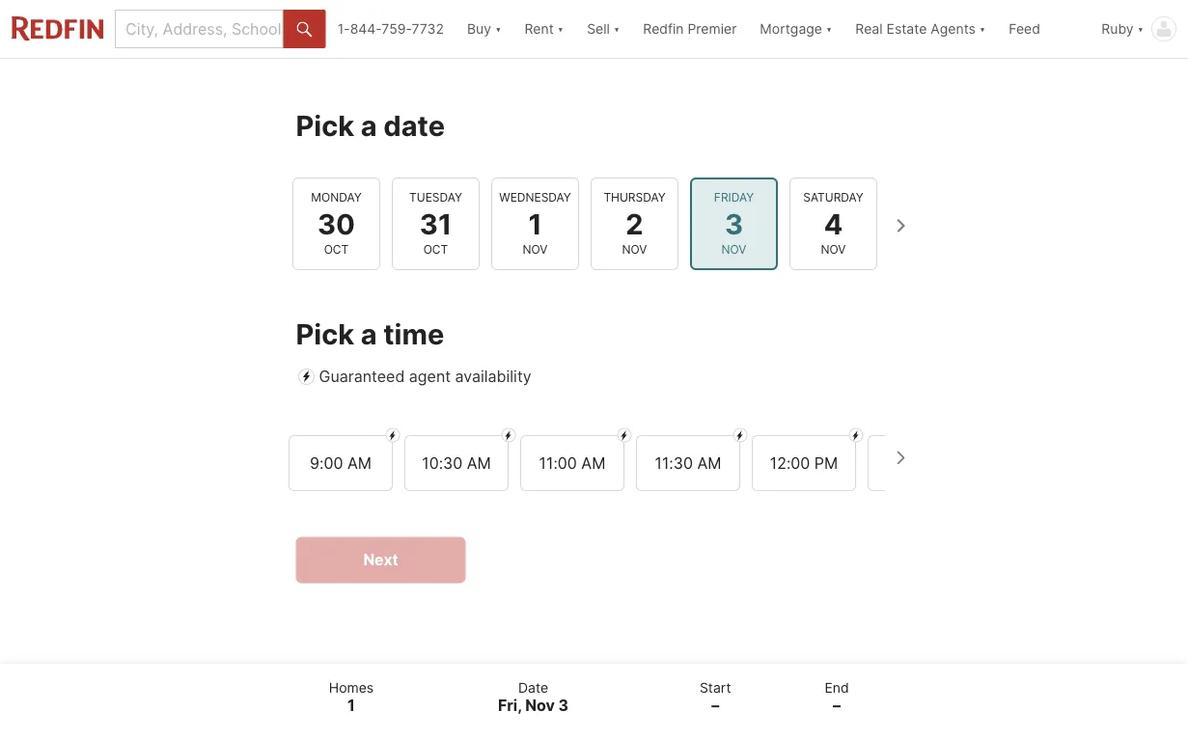 Task type: describe. For each thing, give the bounding box(es) containing it.
10:30 am button
[[404, 435, 508, 491]]

feed
[[1009, 21, 1041, 37]]

12:00
[[770, 453, 810, 472]]

7732
[[412, 21, 444, 37]]

11:00 am button
[[520, 435, 624, 491]]

guaranteed
[[319, 367, 405, 386]]

sell ▾
[[587, 21, 620, 37]]

am for 11:30 am
[[697, 453, 721, 472]]

oct for 31
[[423, 243, 448, 257]]

time
[[384, 317, 444, 351]]

4
[[824, 207, 843, 241]]

mortgage
[[760, 21, 823, 37]]

nov for 4
[[821, 243, 846, 257]]

2
[[625, 207, 643, 241]]

nov for 2
[[622, 243, 647, 257]]

next
[[363, 551, 398, 569]]

sell
[[587, 21, 610, 37]]

11:30 am button
[[636, 435, 740, 491]]

tuesday
[[409, 191, 462, 205]]

▾ for rent ▾
[[558, 21, 564, 37]]

10:30 am
[[422, 453, 491, 472]]

next image
[[885, 442, 916, 473]]

estate
[[887, 21, 927, 37]]

date
[[384, 108, 445, 142]]

pick a time
[[296, 317, 444, 351]]

759-
[[382, 21, 412, 37]]

pick a date
[[296, 108, 445, 142]]

redfin premier
[[643, 21, 737, 37]]

mortgage ▾ button
[[760, 0, 833, 58]]

real estate agents ▾ button
[[844, 0, 998, 58]]

saturday 4 nov
[[803, 191, 863, 257]]

next image
[[885, 210, 916, 241]]

pick for pick a date
[[296, 108, 354, 142]]

friday
[[714, 191, 754, 205]]

sell ▾ button
[[576, 0, 632, 58]]

mortgage ▾ button
[[749, 0, 844, 58]]

fri,
[[498, 697, 522, 715]]

homes 1
[[329, 680, 374, 715]]

real
[[856, 21, 883, 37]]

am for 10:30 am
[[467, 453, 491, 472]]

end
[[825, 680, 849, 696]]

guaranteed agent availability
[[319, 367, 532, 386]]

availability
[[455, 367, 532, 386]]

premier
[[688, 21, 737, 37]]

monday
[[311, 191, 361, 205]]

real estate agents ▾
[[856, 21, 986, 37]]

11:00
[[539, 453, 577, 472]]

agents
[[931, 21, 976, 37]]

1-844-759-7732 link
[[338, 21, 444, 37]]

feed button
[[998, 0, 1090, 58]]

▾ for buy ▾
[[495, 21, 501, 37]]

31
[[419, 207, 452, 241]]

buy
[[467, 21, 491, 37]]



Task type: locate. For each thing, give the bounding box(es) containing it.
nov down friday
[[721, 243, 746, 257]]

0 horizontal spatial –
[[712, 697, 720, 715]]

▾ right rent
[[558, 21, 564, 37]]

▾ right ruby
[[1138, 21, 1144, 37]]

3 inside friday 3 nov
[[725, 207, 743, 241]]

oct down '30' in the left top of the page
[[324, 243, 348, 257]]

rent ▾ button
[[525, 0, 564, 58]]

30
[[317, 207, 355, 241]]

0 vertical spatial pick
[[296, 108, 354, 142]]

nov for 1
[[522, 243, 547, 257]]

rent
[[525, 21, 554, 37]]

1 inside homes 1
[[348, 697, 355, 715]]

3 down friday
[[725, 207, 743, 241]]

1 horizontal spatial oct
[[423, 243, 448, 257]]

redfin premier button
[[632, 0, 749, 58]]

– down the "end" on the right bottom
[[833, 697, 841, 715]]

agent
[[409, 367, 451, 386]]

1 vertical spatial 1
[[348, 697, 355, 715]]

0 horizontal spatial 3
[[559, 697, 569, 715]]

a up guaranteed
[[361, 317, 377, 351]]

am for 9:00 am
[[347, 453, 371, 472]]

a left date
[[361, 108, 377, 142]]

5 ▾ from the left
[[980, 21, 986, 37]]

mortgage ▾
[[760, 21, 833, 37]]

monday 30 oct
[[311, 191, 361, 257]]

1 pick from the top
[[296, 108, 354, 142]]

2 am from the left
[[467, 453, 491, 472]]

am right "9:00"
[[347, 453, 371, 472]]

ruby
[[1102, 21, 1134, 37]]

–
[[712, 697, 720, 715], [833, 697, 841, 715]]

oct down 31 at the left of the page
[[423, 243, 448, 257]]

3 ▾ from the left
[[614, 21, 620, 37]]

12:00 pm
[[770, 453, 838, 472]]

am right "11:30"
[[697, 453, 721, 472]]

buy ▾
[[467, 21, 501, 37]]

nov down the wednesday
[[522, 243, 547, 257]]

1 oct from the left
[[324, 243, 348, 257]]

start –
[[700, 680, 731, 715]]

ruby ▾
[[1102, 21, 1144, 37]]

1 vertical spatial 3
[[559, 697, 569, 715]]

real estate agents ▾ link
[[856, 0, 986, 58]]

homes
[[329, 680, 374, 696]]

a
[[361, 108, 377, 142], [361, 317, 377, 351]]

– down the start
[[712, 697, 720, 715]]

11:00 am
[[539, 453, 605, 472]]

4 ▾ from the left
[[826, 21, 833, 37]]

3 right fri,
[[559, 697, 569, 715]]

0 horizontal spatial oct
[[324, 243, 348, 257]]

▾ right 'buy'
[[495, 21, 501, 37]]

am right 11:00
[[581, 453, 605, 472]]

buy ▾ button
[[467, 0, 501, 58]]

1 a from the top
[[361, 108, 377, 142]]

1 vertical spatial a
[[361, 317, 377, 351]]

am right 10:30 at the bottom of page
[[467, 453, 491, 472]]

date
[[519, 680, 549, 696]]

2 – from the left
[[833, 697, 841, 715]]

1 ▾ from the left
[[495, 21, 501, 37]]

– for start –
[[712, 697, 720, 715]]

start
[[700, 680, 731, 696]]

date fri, nov  3
[[498, 680, 569, 715]]

844-
[[350, 21, 382, 37]]

pick up guaranteed
[[296, 317, 354, 351]]

– for end –
[[833, 697, 841, 715]]

11:30 am
[[655, 453, 721, 472]]

City, Address, School, Agent, ZIP search field
[[115, 10, 284, 48]]

next button
[[296, 537, 466, 583]]

1
[[528, 207, 542, 241], [348, 697, 355, 715]]

1 down the wednesday
[[528, 207, 542, 241]]

▾ right sell
[[614, 21, 620, 37]]

thursday 2 nov
[[603, 191, 665, 257]]

– inside end –
[[833, 697, 841, 715]]

wednesday
[[499, 191, 571, 205]]

▾ for sell ▾
[[614, 21, 620, 37]]

12:00 pm button
[[752, 435, 856, 491]]

6 ▾ from the left
[[1138, 21, 1144, 37]]

submit search image
[[297, 22, 313, 37]]

4 am from the left
[[697, 453, 721, 472]]

11:30
[[655, 453, 693, 472]]

▾ right agents
[[980, 21, 986, 37]]

a for date
[[361, 108, 377, 142]]

am inside the 11:30 am button
[[697, 453, 721, 472]]

9:00 am
[[309, 453, 371, 472]]

0 vertical spatial 3
[[725, 207, 743, 241]]

tuesday 31 oct
[[409, 191, 462, 257]]

sell ▾ button
[[587, 0, 620, 58]]

0 vertical spatial a
[[361, 108, 377, 142]]

nov down 2
[[622, 243, 647, 257]]

9:00 am button
[[288, 435, 392, 491]]

pm
[[814, 453, 838, 472]]

▾ for mortgage ▾
[[826, 21, 833, 37]]

1 vertical spatial pick
[[296, 317, 354, 351]]

2 pick from the top
[[296, 317, 354, 351]]

a for time
[[361, 317, 377, 351]]

friday 3 nov
[[714, 191, 754, 257]]

1 inside wednesday 1 nov
[[528, 207, 542, 241]]

▾
[[495, 21, 501, 37], [558, 21, 564, 37], [614, 21, 620, 37], [826, 21, 833, 37], [980, 21, 986, 37], [1138, 21, 1144, 37]]

1 – from the left
[[712, 697, 720, 715]]

1 down "homes"
[[348, 697, 355, 715]]

pick for pick a time
[[296, 317, 354, 351]]

rent ▾
[[525, 21, 564, 37]]

nov
[[522, 243, 547, 257], [622, 243, 647, 257], [721, 243, 746, 257], [821, 243, 846, 257], [525, 697, 555, 715]]

saturday
[[803, 191, 863, 205]]

1 horizontal spatial –
[[833, 697, 841, 715]]

oct inside tuesday 31 oct
[[423, 243, 448, 257]]

nov down 4
[[821, 243, 846, 257]]

pick up monday
[[296, 108, 354, 142]]

buy ▾ button
[[456, 0, 513, 58]]

oct inside "monday 30 oct"
[[324, 243, 348, 257]]

am
[[347, 453, 371, 472], [467, 453, 491, 472], [581, 453, 605, 472], [697, 453, 721, 472]]

▾ right mortgage at right top
[[826, 21, 833, 37]]

pick
[[296, 108, 354, 142], [296, 317, 354, 351]]

1 for wednesday 1 nov
[[528, 207, 542, 241]]

2 oct from the left
[[423, 243, 448, 257]]

1 horizontal spatial 1
[[528, 207, 542, 241]]

3 inside the date fri, nov  3
[[559, 697, 569, 715]]

1-844-759-7732
[[338, 21, 444, 37]]

am inside the 10:30 am button
[[467, 453, 491, 472]]

3
[[725, 207, 743, 241], [559, 697, 569, 715]]

3 am from the left
[[581, 453, 605, 472]]

end –
[[825, 680, 849, 715]]

nov inside saturday 4 nov
[[821, 243, 846, 257]]

2 a from the top
[[361, 317, 377, 351]]

wednesday 1 nov
[[499, 191, 571, 257]]

nov inside the date fri, nov  3
[[525, 697, 555, 715]]

1-
[[338, 21, 350, 37]]

nov down 'date'
[[525, 697, 555, 715]]

am inside 9:00 am button
[[347, 453, 371, 472]]

1 am from the left
[[347, 453, 371, 472]]

1 for homes 1
[[348, 697, 355, 715]]

thursday
[[603, 191, 665, 205]]

2 ▾ from the left
[[558, 21, 564, 37]]

10:30
[[422, 453, 462, 472]]

0 vertical spatial 1
[[528, 207, 542, 241]]

9:00
[[309, 453, 343, 472]]

oct
[[324, 243, 348, 257], [423, 243, 448, 257]]

– inside start –
[[712, 697, 720, 715]]

am for 11:00 am
[[581, 453, 605, 472]]

0 horizontal spatial 1
[[348, 697, 355, 715]]

▾ for ruby ▾
[[1138, 21, 1144, 37]]

redfin
[[643, 21, 684, 37]]

nov inside friday 3 nov
[[721, 243, 746, 257]]

nov inside wednesday 1 nov
[[522, 243, 547, 257]]

oct for 30
[[324, 243, 348, 257]]

nov for 3
[[721, 243, 746, 257]]

1 horizontal spatial 3
[[725, 207, 743, 241]]

am inside 11:00 am button
[[581, 453, 605, 472]]

nov inside thursday 2 nov
[[622, 243, 647, 257]]

rent ▾ button
[[513, 0, 576, 58]]

▾ inside "dropdown button"
[[980, 21, 986, 37]]



Task type: vqa. For each thing, say whether or not it's contained in the screenshot.


